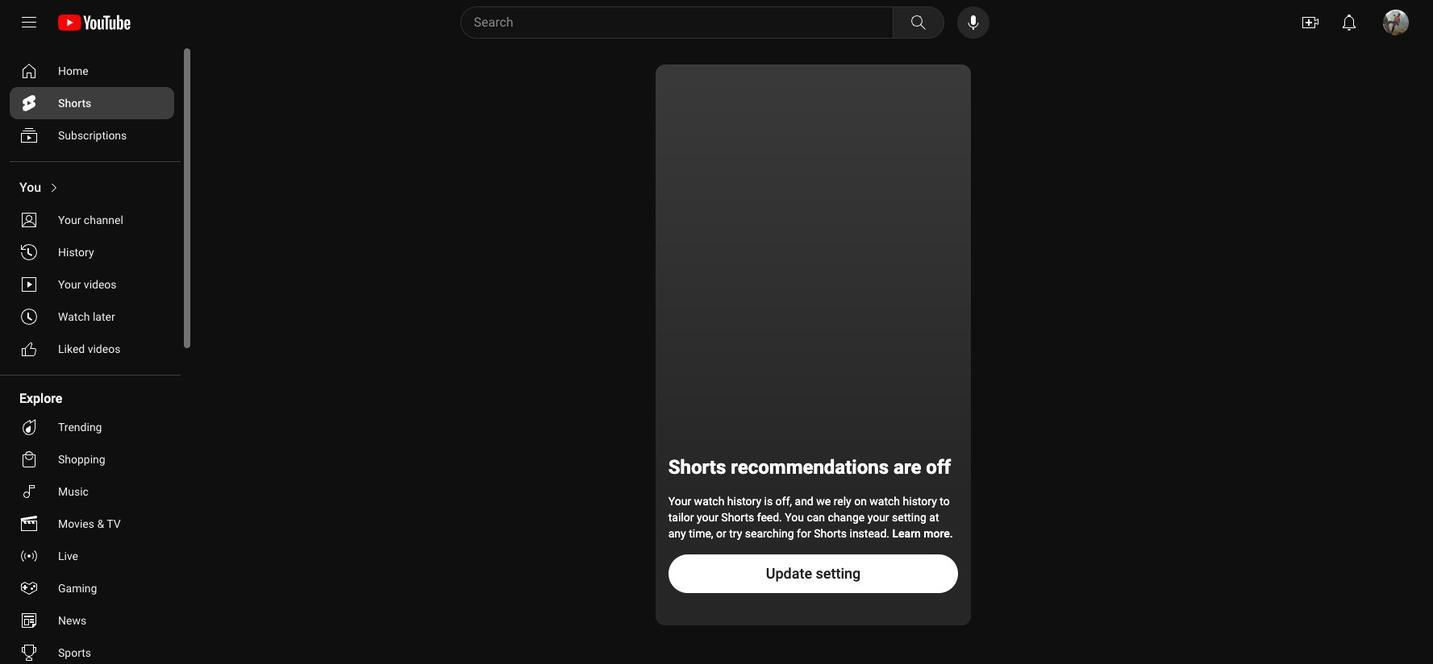 Task type: vqa. For each thing, say whether or not it's contained in the screenshot.
the Five Little Ducks + More | Kids Songs and Nursery Rhymes | Super Simple Songs by Super Simple Songs - Kids Songs 120,220,793 views 7 years ago 1 hour, 10 minutes element
no



Task type: locate. For each thing, give the bounding box(es) containing it.
0 horizontal spatial your
[[697, 512, 719, 525]]

later
[[93, 311, 115, 324]]

history left "is"
[[728, 495, 762, 508]]

learn more. link
[[893, 528, 954, 541]]

shorts up try
[[722, 512, 755, 525]]

trending option
[[10, 412, 174, 444]]

history
[[58, 246, 94, 259]]

your videos link
[[10, 269, 174, 301]]

your up watch
[[58, 278, 81, 291]]

your up time,
[[697, 512, 719, 525]]

your channel option
[[10, 204, 174, 236]]

can
[[807, 512, 826, 525]]

history option
[[10, 236, 174, 269]]

music
[[58, 486, 89, 499]]

1 vertical spatial setting
[[816, 566, 861, 583]]

2 history from the left
[[903, 495, 937, 508]]

update setting
[[766, 566, 861, 583]]

music link
[[10, 476, 174, 508]]

your videos
[[58, 278, 117, 291]]

0 vertical spatial setting
[[893, 512, 927, 525]]

shorts
[[58, 97, 91, 110], [669, 457, 726, 479], [722, 512, 755, 525], [814, 528, 847, 541]]

news option
[[10, 605, 174, 637]]

liked videos option
[[10, 333, 174, 366]]

watch
[[694, 495, 725, 508], [870, 495, 901, 508]]

None search field
[[431, 6, 948, 39]]

news link
[[10, 605, 174, 637]]

watch later
[[58, 311, 115, 324]]

music option
[[10, 476, 174, 508]]

your videos option
[[10, 269, 174, 301]]

videos for your videos
[[84, 278, 117, 291]]

shopping link
[[10, 444, 174, 476]]

subscriptions option
[[10, 119, 174, 152]]

your channel
[[58, 214, 123, 227]]

or
[[717, 528, 727, 541]]

Search text field
[[474, 12, 890, 33]]

0 vertical spatial your
[[58, 214, 81, 227]]

0 horizontal spatial you
[[19, 180, 41, 195]]

sports option
[[10, 637, 174, 665]]

your up history
[[58, 214, 81, 227]]

home option
[[10, 55, 174, 87]]

more.
[[924, 528, 954, 541]]

you link
[[10, 172, 174, 204]]

videos up later
[[84, 278, 117, 291]]

shopping option
[[10, 444, 174, 476]]

1 your from the left
[[697, 512, 719, 525]]

live
[[58, 550, 78, 563]]

1 vertical spatial videos
[[88, 343, 121, 356]]

we
[[817, 495, 831, 508]]

trending link
[[10, 412, 174, 444]]

you inside option
[[19, 180, 41, 195]]

movies & tv option
[[10, 508, 174, 541]]

1 horizontal spatial history
[[903, 495, 937, 508]]

liked videos
[[58, 343, 121, 356]]

your for your watch history is off, and we rely on watch history to tailor your shorts feed. you can change your setting at any time, or try searching for shorts instead.
[[669, 495, 692, 508]]

on
[[855, 495, 867, 508]]

shorts down home
[[58, 97, 91, 110]]

movies
[[58, 518, 94, 531]]

you up your channel option
[[19, 180, 41, 195]]

videos for liked videos
[[88, 343, 121, 356]]

0 horizontal spatial setting
[[816, 566, 861, 583]]

tailor
[[669, 512, 694, 525]]

0 vertical spatial you
[[19, 180, 41, 195]]

0 vertical spatial videos
[[84, 278, 117, 291]]

your for your videos
[[58, 278, 81, 291]]

your inside your watch history is off, and we rely on watch history to tailor your shorts feed. you can change your setting at any time, or try searching for shorts instead.
[[669, 495, 692, 508]]

&
[[97, 518, 104, 531]]

shorts down can
[[814, 528, 847, 541]]

you inside your watch history is off, and we rely on watch history to tailor your shorts feed. you can change your setting at any time, or try searching for shorts instead.
[[785, 512, 804, 525]]

history up the "at"
[[903, 495, 937, 508]]

setting right update
[[816, 566, 861, 583]]

your up instead.
[[868, 512, 890, 525]]

0 horizontal spatial watch
[[694, 495, 725, 508]]

1 vertical spatial your
[[58, 278, 81, 291]]

1 horizontal spatial setting
[[893, 512, 927, 525]]

1 horizontal spatial watch
[[870, 495, 901, 508]]

videos
[[84, 278, 117, 291], [88, 343, 121, 356]]

watch up time,
[[694, 495, 725, 508]]

you up for
[[785, 512, 804, 525]]

news
[[58, 615, 86, 628]]

videos down later
[[88, 343, 121, 356]]

1 horizontal spatial your
[[868, 512, 890, 525]]

setting inside your watch history is off, and we rely on watch history to tailor your shorts feed. you can change your setting at any time, or try searching for shorts instead.
[[893, 512, 927, 525]]

your up the tailor
[[669, 495, 692, 508]]

your
[[58, 214, 81, 227], [58, 278, 81, 291], [669, 495, 692, 508]]

at
[[930, 512, 940, 525]]

you option
[[10, 172, 174, 204]]

shorts option
[[10, 87, 174, 119]]

history
[[728, 495, 762, 508], [903, 495, 937, 508]]

1 vertical spatial you
[[785, 512, 804, 525]]

setting up learn
[[893, 512, 927, 525]]

2 vertical spatial your
[[669, 495, 692, 508]]

your inside your channel option
[[58, 214, 81, 227]]

your inside your videos option
[[58, 278, 81, 291]]

liked
[[58, 343, 85, 356]]

setting
[[893, 512, 927, 525], [816, 566, 861, 583]]

your
[[697, 512, 719, 525], [868, 512, 890, 525]]

1 history from the left
[[728, 495, 762, 508]]

1 horizontal spatial you
[[785, 512, 804, 525]]

0 horizontal spatial history
[[728, 495, 762, 508]]

live link
[[10, 541, 174, 573]]

you
[[19, 180, 41, 195], [785, 512, 804, 525]]

watch right on at bottom right
[[870, 495, 901, 508]]

Shorts recommendations are off text field
[[669, 457, 951, 479]]



Task type: describe. For each thing, give the bounding box(es) containing it.
movies & tv link
[[10, 508, 174, 541]]

learn more.
[[893, 528, 954, 541]]

change
[[828, 512, 865, 525]]

learn
[[893, 528, 921, 541]]

gaming link
[[10, 573, 174, 605]]

shorts inside option
[[58, 97, 91, 110]]

tv
[[107, 518, 121, 531]]

rely
[[834, 495, 852, 508]]

Update setting text field
[[766, 566, 861, 583]]

searching
[[745, 528, 795, 541]]

watch
[[58, 311, 90, 324]]

explore
[[19, 391, 62, 407]]

home
[[58, 65, 88, 77]]

watch later link
[[10, 301, 174, 333]]

shorts up the tailor
[[669, 457, 726, 479]]

shopping
[[58, 454, 105, 466]]

subscriptions
[[58, 129, 127, 142]]

youtube video player element
[[656, 65, 972, 626]]

watch later option
[[10, 301, 174, 333]]

instead.
[[850, 528, 890, 541]]

try
[[730, 528, 743, 541]]

are
[[894, 457, 922, 479]]

2 your from the left
[[868, 512, 890, 525]]

your channel link
[[10, 204, 174, 236]]

setting inside button
[[816, 566, 861, 583]]

2 watch from the left
[[870, 495, 901, 508]]

is
[[765, 495, 773, 508]]

avatar image image
[[1384, 10, 1410, 36]]

history link
[[10, 236, 174, 269]]

off,
[[776, 495, 792, 508]]

your for your channel
[[58, 214, 81, 227]]

trending
[[58, 421, 102, 434]]

and
[[795, 495, 814, 508]]

home link
[[10, 55, 174, 87]]

off
[[927, 457, 951, 479]]

sports
[[58, 647, 91, 660]]

movies & tv
[[58, 518, 121, 531]]

for
[[797, 528, 812, 541]]

sports link
[[10, 637, 174, 665]]

to
[[940, 495, 950, 508]]

shorts recommendations are off
[[669, 457, 951, 479]]

recommendations
[[731, 457, 889, 479]]

your watch history is off, and we rely on watch history to tailor your shorts feed. you can change your setting at any time, or try searching for shorts instead.
[[669, 495, 953, 541]]

time,
[[689, 528, 714, 541]]

gaming option
[[10, 573, 174, 605]]

update
[[766, 566, 813, 583]]

liked videos link
[[10, 333, 174, 366]]

shorts link
[[10, 87, 174, 119]]

any
[[669, 528, 686, 541]]

live option
[[10, 541, 174, 573]]

subscriptions link
[[10, 119, 174, 152]]

channel
[[84, 214, 123, 227]]

feed.
[[757, 512, 783, 525]]

gaming
[[58, 583, 97, 596]]

1 watch from the left
[[694, 495, 725, 508]]

update setting button
[[669, 555, 959, 594]]



